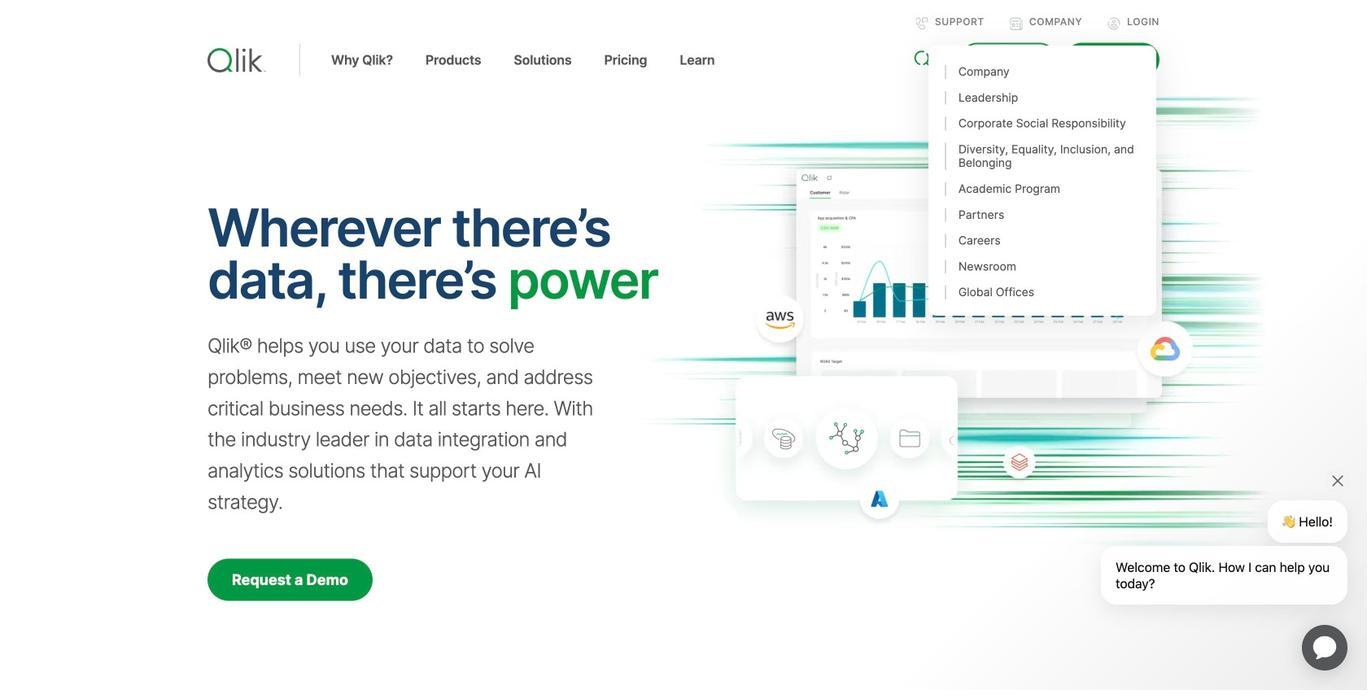 Task type: describe. For each thing, give the bounding box(es) containing it.
login image
[[1108, 17, 1121, 30]]



Task type: locate. For each thing, give the bounding box(es) containing it.
company image
[[1010, 17, 1023, 30]]

support image
[[916, 17, 929, 30]]

application
[[1283, 606, 1368, 690]]

qlik image
[[208, 48, 266, 72]]



